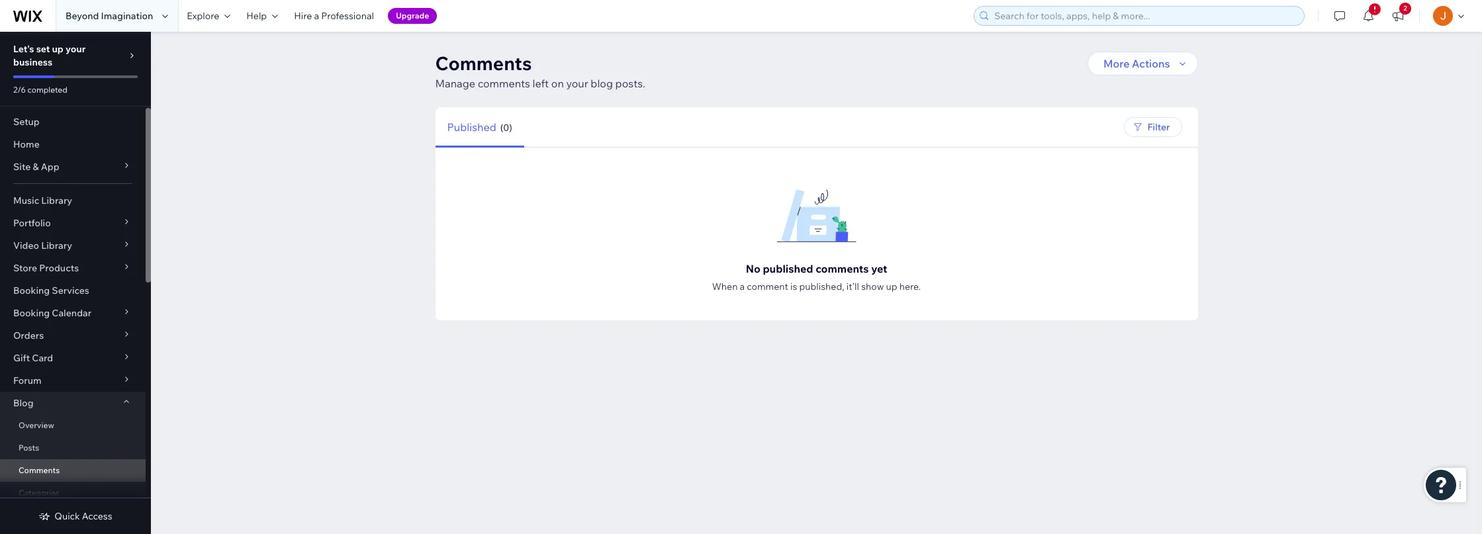 Task type: locate. For each thing, give the bounding box(es) containing it.
help button
[[239, 0, 286, 32]]

booking up orders
[[13, 307, 50, 319]]

portfolio
[[13, 217, 51, 229]]

1 vertical spatial your
[[566, 77, 588, 90]]

library inside video library popup button
[[41, 240, 72, 252]]

(
[[500, 121, 503, 133]]

booking calendar button
[[0, 302, 146, 324]]

0 horizontal spatial comments
[[478, 77, 530, 90]]

a
[[314, 10, 319, 22], [740, 281, 745, 293]]

a right when at the left of page
[[740, 281, 745, 293]]

1 booking from the top
[[13, 285, 50, 297]]

gift card
[[13, 352, 53, 364]]

here.
[[899, 281, 921, 293]]

0 vertical spatial booking
[[13, 285, 50, 297]]

published,
[[799, 281, 844, 293]]

more
[[1104, 57, 1130, 70]]

library for music library
[[41, 195, 72, 207]]

posts.
[[615, 77, 645, 90]]

no
[[746, 262, 760, 275]]

music library link
[[0, 189, 146, 212]]

comments inside comments manage comments left on your blog posts.
[[435, 52, 532, 75]]

comments up the manage
[[435, 52, 532, 75]]

more actions button
[[1088, 52, 1198, 75]]

quick access button
[[39, 510, 112, 522]]

a right hire
[[314, 10, 319, 22]]

comments inside comments manage comments left on your blog posts.
[[478, 77, 530, 90]]

when
[[712, 281, 738, 293]]

0 vertical spatial your
[[66, 43, 86, 55]]

hire a professional
[[294, 10, 374, 22]]

comments left left
[[478, 77, 530, 90]]

quick
[[54, 510, 80, 522]]

0 vertical spatial comments
[[478, 77, 530, 90]]

1 horizontal spatial comments
[[816, 262, 869, 275]]

gift card button
[[0, 347, 146, 369]]

up inside the let's set up your business
[[52, 43, 63, 55]]

manage
[[435, 77, 475, 90]]

0 vertical spatial comments
[[435, 52, 532, 75]]

comments inside no published comments yet when a comment is published, it'll show up here.
[[816, 262, 869, 275]]

actions
[[1132, 57, 1170, 70]]

comments up the it'll
[[816, 262, 869, 275]]

2 button
[[1384, 0, 1413, 32]]

Search for tools, apps, help & more... field
[[990, 7, 1300, 25]]

video
[[13, 240, 39, 252]]

on
[[551, 77, 564, 90]]

2 booking from the top
[[13, 307, 50, 319]]

your
[[66, 43, 86, 55], [566, 77, 588, 90]]

1 vertical spatial library
[[41, 240, 72, 252]]

products
[[39, 262, 79, 274]]

booking inside popup button
[[13, 307, 50, 319]]

1 vertical spatial booking
[[13, 307, 50, 319]]

booking
[[13, 285, 50, 297], [13, 307, 50, 319]]

0 horizontal spatial comments
[[19, 465, 60, 475]]

0
[[503, 121, 509, 133]]

library for video library
[[41, 240, 72, 252]]

let's set up your business
[[13, 43, 86, 68]]

0 horizontal spatial up
[[52, 43, 63, 55]]

up inside no published comments yet when a comment is published, it'll show up here.
[[886, 281, 897, 293]]

completed
[[28, 85, 67, 95]]

1 vertical spatial up
[[886, 281, 897, 293]]

up right set
[[52, 43, 63, 55]]

library inside music library link
[[41, 195, 72, 207]]

forum
[[13, 375, 41, 387]]

up
[[52, 43, 63, 55], [886, 281, 897, 293]]

2 library from the top
[[41, 240, 72, 252]]

2/6 completed
[[13, 85, 67, 95]]

store
[[13, 262, 37, 274]]

0 vertical spatial library
[[41, 195, 72, 207]]

business
[[13, 56, 52, 68]]

comments for no
[[816, 262, 869, 275]]

0 horizontal spatial a
[[314, 10, 319, 22]]

forum button
[[0, 369, 146, 392]]

site
[[13, 161, 31, 173]]

comments
[[478, 77, 530, 90], [816, 262, 869, 275]]

comments for comments
[[19, 465, 60, 475]]

0 vertical spatial a
[[314, 10, 319, 22]]

0 horizontal spatial your
[[66, 43, 86, 55]]

comments up categories
[[19, 465, 60, 475]]

library
[[41, 195, 72, 207], [41, 240, 72, 252]]

comments for comments manage comments left on your blog posts.
[[435, 52, 532, 75]]

1 vertical spatial comments
[[816, 262, 869, 275]]

categories link
[[0, 482, 146, 504]]

comments inside 'sidebar' element
[[19, 465, 60, 475]]

published
[[447, 120, 496, 133]]

comments manage comments left on your blog posts.
[[435, 52, 645, 90]]

card
[[32, 352, 53, 364]]

1 horizontal spatial up
[[886, 281, 897, 293]]

comments
[[435, 52, 532, 75], [19, 465, 60, 475]]

up left here.
[[886, 281, 897, 293]]

)
[[509, 121, 512, 133]]

your right 'on'
[[566, 77, 588, 90]]

video library
[[13, 240, 72, 252]]

booking services link
[[0, 279, 146, 302]]

site & app
[[13, 161, 59, 173]]

your right set
[[66, 43, 86, 55]]

site & app button
[[0, 156, 146, 178]]

1 vertical spatial a
[[740, 281, 745, 293]]

library up products
[[41, 240, 72, 252]]

a inside no published comments yet when a comment is published, it'll show up here.
[[740, 281, 745, 293]]

1 horizontal spatial a
[[740, 281, 745, 293]]

sidebar element
[[0, 32, 151, 534]]

1 vertical spatial comments
[[19, 465, 60, 475]]

upgrade
[[396, 11, 429, 21]]

0 vertical spatial up
[[52, 43, 63, 55]]

1 horizontal spatial comments
[[435, 52, 532, 75]]

booking down store at the left
[[13, 285, 50, 297]]

overview
[[19, 420, 54, 430]]

comments for comments
[[478, 77, 530, 90]]

1 horizontal spatial your
[[566, 77, 588, 90]]

1 library from the top
[[41, 195, 72, 207]]

library up portfolio dropdown button
[[41, 195, 72, 207]]

&
[[33, 161, 39, 173]]



Task type: describe. For each thing, give the bounding box(es) containing it.
overview link
[[0, 414, 146, 437]]

published
[[763, 262, 813, 275]]

booking for booking calendar
[[13, 307, 50, 319]]

is
[[790, 281, 797, 293]]

blog
[[13, 397, 33, 409]]

explore
[[187, 10, 219, 22]]

left
[[533, 77, 549, 90]]

music
[[13, 195, 39, 207]]

setup
[[13, 116, 40, 128]]

video library button
[[0, 234, 146, 257]]

access
[[82, 510, 112, 522]]

set
[[36, 43, 50, 55]]

yet
[[871, 262, 887, 275]]

beyond imagination
[[66, 10, 153, 22]]

categories
[[19, 488, 60, 498]]

your inside the let's set up your business
[[66, 43, 86, 55]]

blog
[[591, 77, 613, 90]]

comments link
[[0, 459, 146, 482]]

booking calendar
[[13, 307, 91, 319]]

let's
[[13, 43, 34, 55]]

no published comments yet when a comment is published, it'll show up here.
[[712, 262, 921, 293]]

more actions
[[1104, 57, 1170, 70]]

upgrade button
[[388, 8, 437, 24]]

app
[[41, 161, 59, 173]]

hire
[[294, 10, 312, 22]]

home link
[[0, 133, 146, 156]]

filter button
[[1124, 117, 1182, 137]]

beyond
[[66, 10, 99, 22]]

hire a professional link
[[286, 0, 382, 32]]

services
[[52, 285, 89, 297]]

gift
[[13, 352, 30, 364]]

quick access
[[54, 510, 112, 522]]

orders button
[[0, 324, 146, 347]]

orders
[[13, 330, 44, 342]]

store products
[[13, 262, 79, 274]]

posts
[[19, 443, 39, 453]]

comment
[[747, 281, 788, 293]]

professional
[[321, 10, 374, 22]]

show
[[861, 281, 884, 293]]

setup link
[[0, 111, 146, 133]]

help
[[246, 10, 267, 22]]

your inside comments manage comments left on your blog posts.
[[566, 77, 588, 90]]

calendar
[[52, 307, 91, 319]]

store products button
[[0, 257, 146, 279]]

published ( 0 )
[[447, 120, 512, 133]]

it'll
[[846, 281, 859, 293]]

music library
[[13, 195, 72, 207]]

posts link
[[0, 437, 146, 459]]

filter
[[1148, 121, 1170, 133]]

2/6
[[13, 85, 26, 95]]

booking services
[[13, 285, 89, 297]]

portfolio button
[[0, 212, 146, 234]]

imagination
[[101, 10, 153, 22]]

home
[[13, 138, 40, 150]]

blog button
[[0, 392, 146, 414]]

booking for booking services
[[13, 285, 50, 297]]

2
[[1404, 4, 1407, 13]]



Task type: vqa. For each thing, say whether or not it's contained in the screenshot.
'Get'
no



